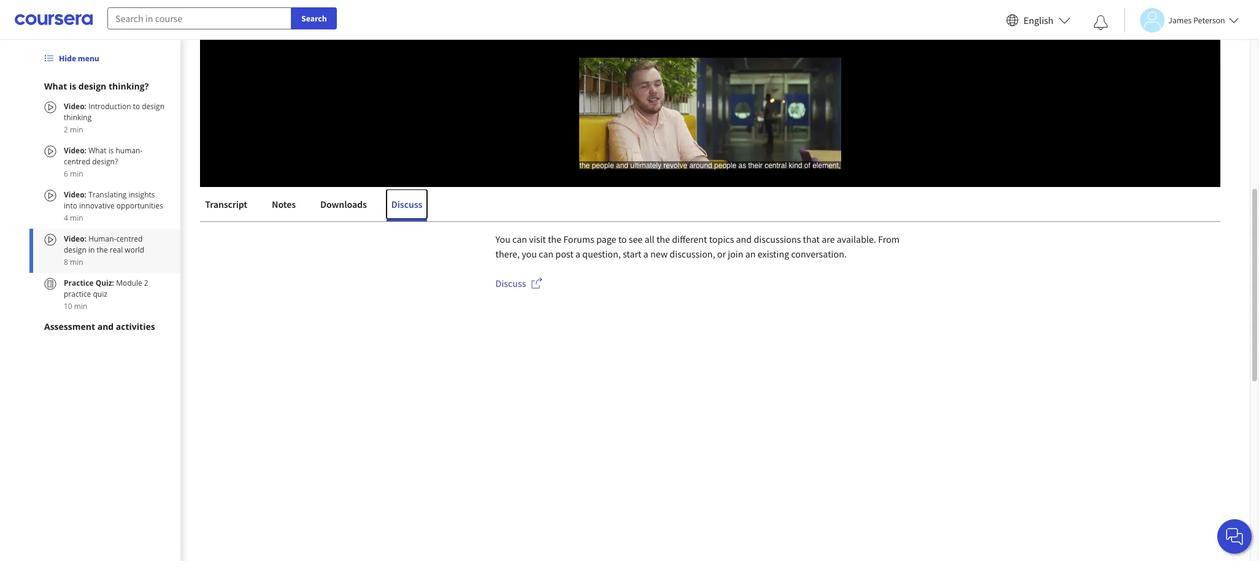 Task type: locate. For each thing, give the bounding box(es) containing it.
discuss inside "link"
[[496, 277, 526, 290]]

and up an at the right
[[736, 233, 752, 245]]

0 horizontal spatial discuss
[[391, 198, 422, 211]]

0 vertical spatial and
[[736, 233, 752, 245]]

video: up thinking
[[64, 101, 88, 112]]

menu
[[78, 53, 99, 64]]

design for introduction
[[142, 101, 165, 112]]

is up design?
[[108, 145, 114, 156]]

min down thinking
[[70, 125, 83, 135]]

and inside dropdown button
[[97, 321, 114, 333]]

coursera image
[[15, 10, 93, 30]]

what
[[44, 80, 67, 92], [88, 145, 106, 156]]

centred
[[64, 157, 90, 167], [116, 234, 143, 244]]

to
[[133, 101, 140, 112], [618, 233, 627, 245]]

10 min
[[64, 301, 87, 312]]

are
[[822, 233, 835, 245]]

page
[[597, 233, 616, 245]]

is down hide menu button
[[69, 80, 76, 92]]

centred inside what is human- centred design?
[[64, 157, 90, 167]]

video: down 2 min
[[64, 145, 88, 156]]

design
[[78, 80, 106, 92], [142, 101, 165, 112], [64, 245, 86, 255]]

the right in
[[97, 245, 108, 255]]

what is human- centred design?
[[64, 145, 143, 167]]

1 horizontal spatial can
[[539, 248, 554, 260]]

mute image
[[229, 181, 245, 193]]

6 min
[[64, 169, 83, 179]]

0 horizontal spatial the
[[97, 245, 108, 255]]

0 horizontal spatial centred
[[64, 157, 90, 167]]

1 vertical spatial to
[[618, 233, 627, 245]]

2 down thinking
[[64, 125, 68, 135]]

discuss
[[391, 198, 422, 211], [496, 277, 526, 290]]

related lecture content tabs tab list
[[200, 190, 1221, 222]]

and left the "activities"
[[97, 321, 114, 333]]

min right 8
[[70, 257, 83, 268]]

1 horizontal spatial a
[[644, 248, 649, 260]]

1 vertical spatial can
[[539, 248, 554, 260]]

3 video: from the top
[[64, 190, 88, 200]]

to down thinking?
[[133, 101, 140, 112]]

1 video: from the top
[[64, 101, 88, 112]]

0 horizontal spatial what
[[44, 80, 67, 92]]

hide menu
[[59, 53, 99, 64]]

notes
[[272, 198, 296, 211]]

existing
[[758, 248, 789, 260]]

video:
[[64, 101, 88, 112], [64, 145, 88, 156], [64, 190, 88, 200], [64, 234, 88, 244]]

4 video: from the top
[[64, 234, 88, 244]]

0 vertical spatial to
[[133, 101, 140, 112]]

0 vertical spatial discuss
[[391, 198, 422, 211]]

2
[[64, 125, 68, 135], [144, 278, 148, 288]]

insights
[[129, 190, 155, 200]]

question,
[[582, 248, 621, 260]]

1 horizontal spatial to
[[618, 233, 627, 245]]

2 right module
[[144, 278, 148, 288]]

assessment
[[44, 321, 95, 333]]

video: up in
[[64, 234, 88, 244]]

is
[[69, 80, 76, 92], [108, 145, 114, 156]]

discuss link
[[496, 277, 543, 292]]

4
[[64, 213, 68, 223]]

what inside dropdown button
[[44, 80, 67, 92]]

practice
[[64, 289, 91, 300]]

min right 6
[[70, 169, 83, 179]]

2 horizontal spatial the
[[657, 233, 670, 245]]

and inside you can visit the forums page to see all the different topics and discussions that are available. from there, you can post a question, start a new discussion, or join an existing conversation.
[[736, 233, 752, 245]]

module
[[116, 278, 142, 288]]

0 horizontal spatial and
[[97, 321, 114, 333]]

1 horizontal spatial is
[[108, 145, 114, 156]]

is inside dropdown button
[[69, 80, 76, 92]]

1 vertical spatial is
[[108, 145, 114, 156]]

0 horizontal spatial can
[[513, 233, 527, 245]]

search button
[[292, 7, 337, 29]]

min down practice
[[74, 301, 87, 312]]

module 2 practice quiz
[[64, 278, 148, 300]]

is for human-
[[108, 145, 114, 156]]

the right "all"
[[657, 233, 670, 245]]

world
[[125, 245, 144, 255]]

design inside human-centred design in the real world
[[64, 245, 86, 255]]

min for 4 min
[[70, 213, 83, 223]]

that
[[803, 233, 820, 245]]

is for design
[[69, 80, 76, 92]]

1 horizontal spatial centred
[[116, 234, 143, 244]]

0 vertical spatial is
[[69, 80, 76, 92]]

design inside dropdown button
[[78, 80, 106, 92]]

video: for innovative
[[64, 190, 88, 200]]

0 vertical spatial design
[[78, 80, 106, 92]]

6
[[64, 169, 68, 179]]

the right 'visit'
[[548, 233, 562, 245]]

min right 4
[[70, 213, 83, 223]]

peterson
[[1194, 14, 1226, 25]]

start
[[623, 248, 642, 260]]

human-centred design in the real world
[[64, 234, 144, 255]]

introduction
[[88, 101, 131, 112]]

min
[[70, 125, 83, 135], [70, 169, 83, 179], [70, 213, 83, 223], [70, 257, 83, 268], [74, 301, 87, 312]]

0 horizontal spatial a
[[576, 248, 581, 260]]

to left see
[[618, 233, 627, 245]]

2 vertical spatial design
[[64, 245, 86, 255]]

2 video: from the top
[[64, 145, 88, 156]]

min for 6 min
[[70, 169, 83, 179]]

a right "post"
[[576, 248, 581, 260]]

1 vertical spatial 2
[[144, 278, 148, 288]]

transcript button
[[200, 190, 252, 219]]

what up design?
[[88, 145, 106, 156]]

0 horizontal spatial is
[[69, 80, 76, 92]]

0 horizontal spatial 2
[[64, 125, 68, 135]]

into
[[64, 201, 77, 211]]

what inside what is human- centred design?
[[88, 145, 106, 156]]

what down hide
[[44, 80, 67, 92]]

2 min
[[64, 125, 83, 135]]

design down thinking?
[[142, 101, 165, 112]]

0 horizontal spatial to
[[133, 101, 140, 112]]

quiz:
[[96, 278, 114, 288]]

1 vertical spatial what
[[88, 145, 106, 156]]

1 vertical spatial centred
[[116, 234, 143, 244]]

can
[[513, 233, 527, 245], [539, 248, 554, 260]]

design inside introduction to design thinking
[[142, 101, 165, 112]]

video: up into
[[64, 190, 88, 200]]

1 vertical spatial and
[[97, 321, 114, 333]]

the
[[548, 233, 562, 245], [657, 233, 670, 245], [97, 245, 108, 255]]

a
[[576, 248, 581, 260], [644, 248, 649, 260]]

transcript
[[205, 198, 247, 211]]

1 vertical spatial discuss
[[496, 277, 526, 290]]

0 vertical spatial can
[[513, 233, 527, 245]]

design up introduction
[[78, 80, 106, 92]]

human-
[[116, 145, 143, 156]]

activities
[[116, 321, 155, 333]]

0 vertical spatial centred
[[64, 157, 90, 167]]

a left new
[[644, 248, 649, 260]]

design for what
[[78, 80, 106, 92]]

practice quiz:
[[64, 278, 116, 288]]

1 horizontal spatial discuss
[[496, 277, 526, 290]]

design up 8 min
[[64, 245, 86, 255]]

1 vertical spatial design
[[142, 101, 165, 112]]

1 horizontal spatial and
[[736, 233, 752, 245]]

post
[[556, 248, 574, 260]]

8:46
[[288, 181, 306, 193]]

all
[[645, 233, 655, 245]]

the inside human-centred design in the real world
[[97, 245, 108, 255]]

0 vertical spatial what
[[44, 80, 67, 92]]

is inside what is human- centred design?
[[108, 145, 114, 156]]

what is design thinking?
[[44, 80, 149, 92]]

thinking
[[64, 112, 92, 123]]

centred up 6 min
[[64, 157, 90, 167]]

james peterson button
[[1124, 8, 1239, 32]]

hide menu button
[[39, 47, 104, 69]]

centred up world
[[116, 234, 143, 244]]

and
[[736, 233, 752, 245], [97, 321, 114, 333]]

1 horizontal spatial what
[[88, 145, 106, 156]]

min for 2 min
[[70, 125, 83, 135]]

1 horizontal spatial 2
[[144, 278, 148, 288]]



Task type: vqa. For each thing, say whether or not it's contained in the screenshot.


Task type: describe. For each thing, give the bounding box(es) containing it.
notes button
[[267, 190, 301, 219]]

what for human-
[[88, 145, 106, 156]]

assessment and activities
[[44, 321, 155, 333]]

8
[[64, 257, 68, 268]]

show notifications image
[[1094, 15, 1108, 30]]

downloads
[[320, 198, 367, 211]]

search
[[301, 13, 327, 24]]

what is design thinking? button
[[44, 80, 166, 93]]

in
[[88, 245, 95, 255]]

min for 8 min
[[70, 257, 83, 268]]

to inside introduction to design thinking
[[133, 101, 140, 112]]

min for 10 min
[[74, 301, 87, 312]]

an
[[746, 248, 756, 260]]

design for human-
[[64, 245, 86, 255]]

different
[[672, 233, 707, 245]]

james
[[1169, 14, 1192, 25]]

hide
[[59, 53, 76, 64]]

8 min
[[64, 257, 83, 268]]

from
[[878, 233, 900, 245]]

2 a from the left
[[644, 248, 649, 260]]

or
[[717, 248, 726, 260]]

0:46 / 8:46
[[258, 181, 306, 193]]

practice
[[64, 278, 94, 288]]

1 horizontal spatial the
[[548, 233, 562, 245]]

centred inside human-centred design in the real world
[[116, 234, 143, 244]]

2 inside module 2 practice quiz
[[144, 278, 148, 288]]

pause image
[[209, 182, 222, 192]]

/
[[280, 181, 284, 193]]

conversation.
[[791, 248, 847, 260]]

chat with us image
[[1225, 527, 1245, 547]]

discuss inside button
[[391, 198, 422, 211]]

Search in course text field
[[107, 7, 292, 29]]

visit
[[529, 233, 546, 245]]

to inside you can visit the forums page to see all the different topics and discussions that are available. from there, you can post a question, start a new discussion, or join an existing conversation.
[[618, 233, 627, 245]]

video: for thinking
[[64, 101, 88, 112]]

0 minutes 46 seconds element
[[258, 181, 276, 193]]

new
[[650, 248, 668, 260]]

thinking?
[[109, 80, 149, 92]]

james peterson
[[1169, 14, 1226, 25]]

english
[[1024, 14, 1054, 26]]

what for design
[[44, 80, 67, 92]]

you
[[522, 248, 537, 260]]

you can visit the forums page to see all the different topics and discussions that are available. from there, you can post a question, start a new discussion, or join an existing conversation.
[[496, 233, 900, 260]]

design?
[[92, 157, 118, 167]]

1 a from the left
[[576, 248, 581, 260]]

full screen image
[[1201, 181, 1216, 193]]

you
[[496, 233, 511, 245]]

translating insights into innovative opportunities
[[64, 190, 163, 211]]

see
[[629, 233, 643, 245]]

10
[[64, 301, 72, 312]]

human-
[[88, 234, 116, 244]]

translating
[[88, 190, 127, 200]]

forums
[[564, 233, 595, 245]]

downloads button
[[315, 190, 372, 219]]

discuss button
[[386, 190, 427, 219]]

opportunities
[[117, 201, 163, 211]]

0 vertical spatial 2
[[64, 125, 68, 135]]

0:46
[[258, 181, 276, 193]]

assessment and activities button
[[44, 321, 166, 333]]

join
[[728, 248, 744, 260]]

8 minutes 46 seconds element
[[288, 181, 306, 193]]

topics
[[709, 233, 734, 245]]

available.
[[837, 233, 876, 245]]

innovative
[[79, 201, 115, 211]]

english button
[[1002, 0, 1076, 40]]

video: for centred
[[64, 145, 88, 156]]

there,
[[496, 248, 520, 260]]

introduction to design thinking
[[64, 101, 165, 123]]

video: for in
[[64, 234, 88, 244]]

discussion,
[[670, 248, 715, 260]]

quiz
[[93, 289, 107, 300]]

4 min
[[64, 213, 83, 223]]

discussions
[[754, 233, 801, 245]]

real
[[110, 245, 123, 255]]



